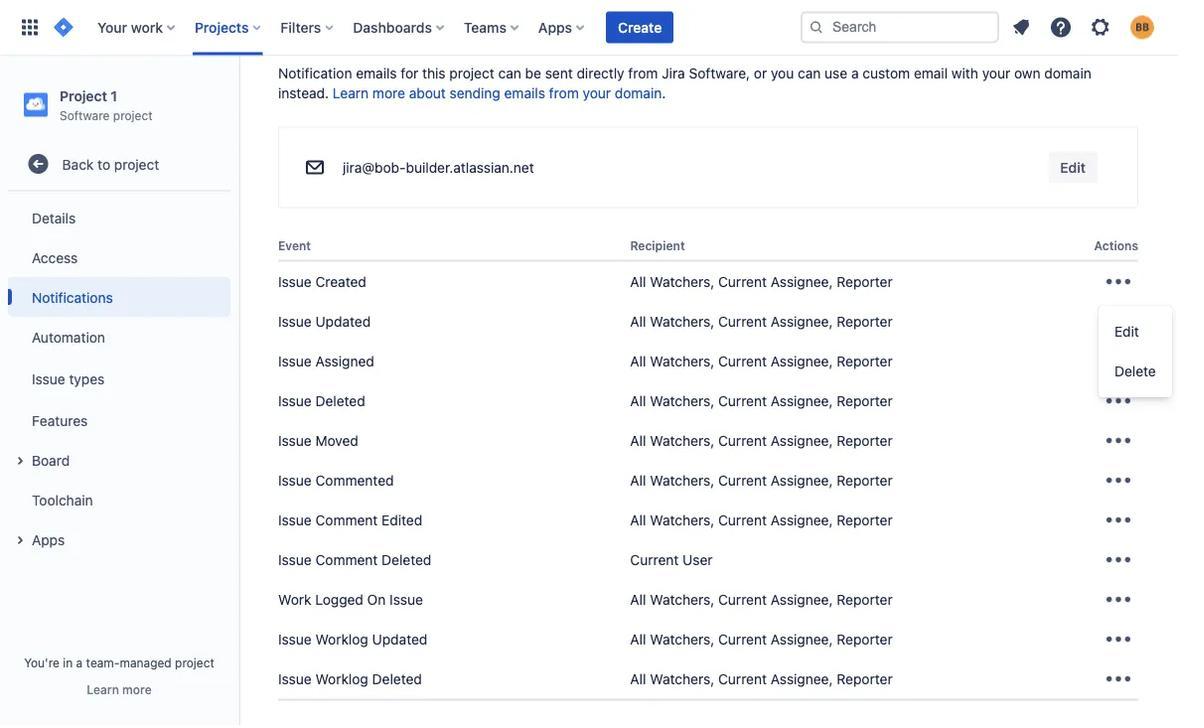 Task type: describe. For each thing, give the bounding box(es) containing it.
current for issue updated
[[718, 313, 767, 330]]

features link
[[8, 401, 230, 440]]

with
[[952, 65, 978, 81]]

commented
[[315, 472, 394, 489]]

issue updated
[[278, 313, 371, 330]]

issue for issue worklog updated
[[278, 631, 312, 648]]

apps inside dropdown button
[[538, 19, 572, 35]]

toolchain link
[[8, 480, 230, 520]]

all watchers, current assignee, reporter for issue updated
[[630, 313, 893, 330]]

watchers, for issue moved
[[650, 433, 714, 449]]

logged
[[315, 592, 363, 608]]

issue for issue moved
[[278, 433, 312, 449]]

notification actions image for issue comment edited
[[1103, 505, 1134, 536]]

emails inside notification emails for this project can be sent directly from jira software, or you can use a custom email with your own domain instead.
[[356, 65, 397, 81]]

all watchers, current assignee, reporter for issue worklog updated
[[630, 631, 893, 648]]

project 1 software project
[[60, 87, 153, 122]]

current for issue deleted
[[718, 393, 767, 409]]

work logged on issue
[[278, 592, 423, 608]]

a inside notification emails for this project can be sent directly from jira software, or you can use a custom email with your own domain instead.
[[851, 65, 859, 81]]

help image
[[1049, 15, 1073, 39]]

delete button
[[1099, 352, 1172, 391]]

all watchers, current assignee, reporter for issue moved
[[630, 433, 893, 449]]

assignee, for issue assigned
[[771, 353, 833, 370]]

.
[[662, 85, 666, 101]]

1 vertical spatial domain
[[615, 85, 662, 101]]

issue for issue worklog deleted
[[278, 671, 312, 687]]

issue worklog deleted
[[278, 671, 422, 687]]

notification
[[278, 65, 352, 81]]

deleted for comment
[[382, 552, 431, 568]]

all watchers, current assignee, reporter for work logged on issue
[[630, 592, 893, 608]]

0 vertical spatial edit button
[[1048, 152, 1098, 184]]

1 horizontal spatial edit button
[[1099, 312, 1172, 352]]

watchers, for issue worklog deleted
[[650, 671, 714, 687]]

software
[[60, 108, 110, 122]]

to
[[97, 156, 110, 172]]

event
[[278, 239, 311, 253]]

notifications
[[32, 289, 113, 305]]

notification emails for this project can be sent directly from jira software, or you can use a custom email with your own domain instead.
[[278, 65, 1092, 101]]

all for issue moved
[[630, 433, 646, 449]]

project
[[60, 87, 107, 104]]

toolchain
[[32, 492, 93, 508]]

notification actions image for issue moved
[[1103, 425, 1134, 457]]

watchers, for work logged on issue
[[650, 592, 714, 608]]

assignee, for issue worklog deleted
[[771, 671, 833, 687]]

current for issue worklog deleted
[[718, 671, 767, 687]]

all watchers, current assignee, reporter for issue assigned
[[630, 353, 893, 370]]

notifications image
[[1009, 15, 1033, 39]]

automation link
[[8, 317, 230, 357]]

your inside notification emails for this project can be sent directly from jira software, or you can use a custom email with your own domain instead.
[[982, 65, 1011, 81]]

back
[[62, 156, 94, 172]]

all watchers, current assignee, reporter for issue comment edited
[[630, 512, 893, 528]]

current for issue commented
[[718, 472, 767, 489]]

reporter for issue comment edited
[[837, 512, 893, 528]]

group containing edit
[[1099, 306, 1172, 397]]

automation
[[32, 329, 105, 345]]

assigned
[[315, 353, 374, 370]]

0 vertical spatial deleted
[[315, 393, 365, 409]]

watchers, for issue assigned
[[650, 353, 714, 370]]

use
[[825, 65, 848, 81]]

current user
[[630, 552, 713, 568]]

all for issue updated
[[630, 313, 646, 330]]

comment for edited
[[315, 512, 378, 528]]

notification actions image for deleted
[[1103, 385, 1134, 417]]

custom
[[863, 65, 910, 81]]

teams
[[464, 19, 507, 35]]

issue deleted
[[278, 393, 365, 409]]

issue for issue comment edited
[[278, 512, 312, 528]]

email
[[914, 65, 948, 81]]

project inside notification emails for this project can be sent directly from jira software, or you can use a custom email with your own domain instead.
[[449, 65, 494, 81]]

issue for issue assigned
[[278, 353, 312, 370]]

deleted for worklog
[[372, 671, 422, 687]]

more for learn more
[[122, 682, 152, 696]]

reporter for issue commented
[[837, 472, 893, 489]]

banner containing your work
[[0, 0, 1178, 56]]

your work button
[[91, 11, 183, 43]]

your profile and settings image
[[1131, 15, 1154, 39]]

current for issue assigned
[[718, 353, 767, 370]]

worklog for updated
[[315, 631, 368, 648]]

watchers, for issue updated
[[650, 313, 714, 330]]

current for issue moved
[[718, 433, 767, 449]]

issue commented
[[278, 472, 394, 489]]

domain inside notification emails for this project can be sent directly from jira software, or you can use a custom email with your own domain instead.
[[1044, 65, 1092, 81]]

issue created
[[278, 274, 366, 290]]

worklog for deleted
[[315, 671, 368, 687]]

or
[[754, 65, 767, 81]]

1
[[111, 87, 117, 104]]

issue for issue deleted
[[278, 393, 312, 409]]

access
[[32, 249, 78, 266]]

teams button
[[458, 11, 526, 43]]

your work
[[97, 19, 163, 35]]

create
[[618, 19, 662, 35]]

settings image
[[1089, 15, 1113, 39]]

issue types link
[[8, 357, 230, 401]]

current for work logged on issue
[[718, 592, 767, 608]]

you're in a team-managed project
[[24, 656, 214, 670]]

assignee, for issue comment edited
[[771, 512, 833, 528]]

watchers, for issue comment edited
[[650, 512, 714, 528]]

reporter for issue created
[[837, 274, 893, 290]]

issue right on
[[390, 592, 423, 608]]

access link
[[8, 238, 230, 277]]

issue for issue types
[[32, 370, 65, 387]]

your
[[97, 19, 127, 35]]

back to project
[[62, 156, 159, 172]]

issue comment deleted
[[278, 552, 431, 568]]

issue for issue commented
[[278, 472, 312, 489]]

dashboards
[[353, 19, 432, 35]]

apps inside button
[[32, 531, 65, 548]]

reporter for issue worklog deleted
[[837, 671, 893, 687]]

sending
[[450, 85, 500, 101]]

about
[[409, 85, 446, 101]]

issue moved
[[278, 433, 358, 449]]

projects button
[[189, 11, 269, 43]]

comment for deleted
[[315, 552, 378, 568]]

all watchers, current assignee, reporter for issue commented
[[630, 472, 893, 489]]

0 horizontal spatial your
[[583, 85, 611, 101]]

issue assigned
[[278, 353, 374, 370]]

issue for issue comment deleted
[[278, 552, 312, 568]]

assignee, for issue deleted
[[771, 393, 833, 409]]

issue worklog updated
[[278, 631, 428, 648]]

email icon image
[[303, 156, 327, 180]]

create button
[[606, 11, 674, 43]]

on
[[367, 592, 386, 608]]

details
[[32, 209, 76, 226]]

issue types
[[32, 370, 105, 387]]

assignee, for issue commented
[[771, 472, 833, 489]]

notification actions image for work logged on issue
[[1103, 584, 1134, 616]]

delete
[[1115, 363, 1156, 379]]

instead.
[[278, 85, 329, 101]]

notifications link
[[8, 277, 230, 317]]

all for issue deleted
[[630, 393, 646, 409]]

Search field
[[801, 11, 999, 43]]

watchers, for issue created
[[650, 274, 714, 290]]

all for issue created
[[630, 274, 646, 290]]

1 horizontal spatial updated
[[372, 631, 428, 648]]

issue for issue updated
[[278, 313, 312, 330]]

software,
[[689, 65, 750, 81]]

learn more button
[[87, 681, 152, 697]]



Task type: vqa. For each thing, say whether or not it's contained in the screenshot.


Task type: locate. For each thing, give the bounding box(es) containing it.
9 reporter from the top
[[837, 631, 893, 648]]

2 all watchers, current assignee, reporter from the top
[[630, 313, 893, 330]]

5 watchers, from the top
[[650, 433, 714, 449]]

9 all watchers, current assignee, reporter from the top
[[630, 631, 893, 648]]

current for issue worklog updated
[[718, 631, 767, 648]]

comment
[[315, 512, 378, 528], [315, 552, 378, 568]]

1 horizontal spatial emails
[[504, 85, 545, 101]]

4 notification actions image from the top
[[1103, 544, 1134, 576]]

1 vertical spatial emails
[[504, 85, 545, 101]]

10 reporter from the top
[[837, 671, 893, 687]]

issue
[[278, 274, 312, 290], [278, 313, 312, 330], [278, 353, 312, 370], [32, 370, 65, 387], [278, 393, 312, 409], [278, 433, 312, 449], [278, 472, 312, 489], [278, 512, 312, 528], [278, 552, 312, 568], [390, 592, 423, 608], [278, 631, 312, 648], [278, 671, 312, 687]]

2 notification actions image from the top
[[1103, 465, 1134, 497]]

learn for learn more
[[87, 682, 119, 696]]

deleted up moved
[[315, 393, 365, 409]]

issue down issue moved
[[278, 472, 312, 489]]

1 vertical spatial a
[[76, 656, 83, 670]]

apps down toolchain
[[32, 531, 65, 548]]

0 vertical spatial updated
[[315, 313, 371, 330]]

0 vertical spatial comment
[[315, 512, 378, 528]]

work
[[131, 19, 163, 35]]

notification actions image for issue commented
[[1103, 465, 1134, 497]]

1 vertical spatial learn
[[87, 682, 119, 696]]

filters
[[281, 19, 321, 35]]

0 vertical spatial a
[[851, 65, 859, 81]]

issue down "issue worklog updated"
[[278, 671, 312, 687]]

issue up work
[[278, 552, 312, 568]]

3 assignee, from the top
[[771, 353, 833, 370]]

8 watchers, from the top
[[650, 592, 714, 608]]

assignee,
[[771, 274, 833, 290], [771, 313, 833, 330], [771, 353, 833, 370], [771, 393, 833, 409], [771, 433, 833, 449], [771, 472, 833, 489], [771, 512, 833, 528], [771, 592, 833, 608], [771, 631, 833, 648], [771, 671, 833, 687]]

reporter for issue worklog updated
[[837, 631, 893, 648]]

project right to on the left
[[114, 156, 159, 172]]

2 vertical spatial deleted
[[372, 671, 422, 687]]

from down sent
[[549, 85, 579, 101]]

deleted down edited
[[382, 552, 431, 568]]

recipient
[[630, 239, 685, 253]]

expand image
[[8, 529, 32, 553]]

2 can from the left
[[798, 65, 821, 81]]

learn inside button
[[87, 682, 119, 696]]

reporter for issue assigned
[[837, 353, 893, 370]]

types
[[69, 370, 105, 387]]

updated
[[315, 313, 371, 330], [372, 631, 428, 648]]

3 watchers, from the top
[[650, 353, 714, 370]]

actions
[[1094, 239, 1138, 253]]

4 reporter from the top
[[837, 393, 893, 409]]

3 all watchers, current assignee, reporter from the top
[[630, 353, 893, 370]]

apps button
[[8, 520, 230, 559]]

7 all from the top
[[630, 512, 646, 528]]

back to project link
[[8, 144, 230, 184]]

project up sending
[[449, 65, 494, 81]]

group containing details
[[8, 192, 230, 565]]

1 notification actions image from the top
[[1103, 425, 1134, 457]]

can
[[498, 65, 521, 81], [798, 65, 821, 81]]

0 vertical spatial edit
[[1060, 159, 1086, 176]]

current for issue created
[[718, 274, 767, 290]]

5 notification actions image from the top
[[1103, 584, 1134, 616]]

1 comment from the top
[[315, 512, 378, 528]]

from inside notification emails for this project can be sent directly from jira software, or you can use a custom email with your own domain instead.
[[628, 65, 658, 81]]

0 horizontal spatial a
[[76, 656, 83, 670]]

8 all from the top
[[630, 592, 646, 608]]

1 reporter from the top
[[837, 274, 893, 290]]

all watchers, current assignee, reporter for issue created
[[630, 274, 893, 290]]

assignee, for issue updated
[[771, 313, 833, 330]]

user
[[683, 552, 713, 568]]

4 all from the top
[[630, 393, 646, 409]]

10 all watchers, current assignee, reporter from the top
[[630, 671, 893, 687]]

9 all from the top
[[630, 631, 646, 648]]

1 horizontal spatial from
[[628, 65, 658, 81]]

notification actions image
[[1103, 425, 1134, 457], [1103, 465, 1134, 497], [1103, 505, 1134, 536], [1103, 544, 1134, 576], [1103, 584, 1134, 616], [1103, 624, 1134, 656], [1103, 664, 1134, 695]]

reporter for work logged on issue
[[837, 592, 893, 608]]

a right in
[[76, 656, 83, 670]]

all for work logged on issue
[[630, 592, 646, 608]]

from left jira
[[628, 65, 658, 81]]

projects
[[195, 19, 249, 35]]

reporter
[[837, 274, 893, 290], [837, 313, 893, 330], [837, 353, 893, 370], [837, 393, 893, 409], [837, 433, 893, 449], [837, 472, 893, 489], [837, 512, 893, 528], [837, 592, 893, 608], [837, 631, 893, 648], [837, 671, 893, 687]]

0 vertical spatial more
[[372, 85, 405, 101]]

2 all from the top
[[630, 313, 646, 330]]

board
[[32, 452, 70, 468]]

8 all watchers, current assignee, reporter from the top
[[630, 592, 893, 608]]

for
[[401, 65, 419, 81]]

0 vertical spatial notification actions image
[[1103, 266, 1134, 298]]

5 assignee, from the top
[[771, 433, 833, 449]]

dashboards button
[[347, 11, 452, 43]]

banner
[[0, 0, 1178, 56]]

project down 1
[[113, 108, 153, 122]]

0 vertical spatial from
[[628, 65, 658, 81]]

you
[[771, 65, 794, 81]]

notification actions image for issue worklog updated
[[1103, 624, 1134, 656]]

1 watchers, from the top
[[650, 274, 714, 290]]

0 horizontal spatial domain
[[615, 85, 662, 101]]

1 horizontal spatial more
[[372, 85, 405, 101]]

all
[[630, 274, 646, 290], [630, 313, 646, 330], [630, 353, 646, 370], [630, 393, 646, 409], [630, 433, 646, 449], [630, 472, 646, 489], [630, 512, 646, 528], [630, 592, 646, 608], [630, 631, 646, 648], [630, 671, 646, 687]]

2 assignee, from the top
[[771, 313, 833, 330]]

2 comment from the top
[[315, 552, 378, 568]]

1 all from the top
[[630, 274, 646, 290]]

filters button
[[275, 11, 341, 43]]

domain
[[1044, 65, 1092, 81], [615, 85, 662, 101]]

edit
[[1060, 159, 1086, 176], [1115, 323, 1139, 340]]

jira@bob-builder.atlassian.net
[[343, 159, 534, 176]]

reporter for issue deleted
[[837, 393, 893, 409]]

1 vertical spatial deleted
[[382, 552, 431, 568]]

reporter for issue updated
[[837, 313, 893, 330]]

all for issue comment edited
[[630, 512, 646, 528]]

issue left types
[[32, 370, 65, 387]]

current
[[718, 274, 767, 290], [718, 313, 767, 330], [718, 353, 767, 370], [718, 393, 767, 409], [718, 433, 767, 449], [718, 472, 767, 489], [718, 512, 767, 528], [630, 552, 679, 568], [718, 592, 767, 608], [718, 631, 767, 648], [718, 671, 767, 687]]

1 vertical spatial edit button
[[1099, 312, 1172, 352]]

issue down work
[[278, 631, 312, 648]]

7 all watchers, current assignee, reporter from the top
[[630, 512, 893, 528]]

be
[[525, 65, 541, 81]]

2 worklog from the top
[[315, 671, 368, 687]]

emails left for
[[356, 65, 397, 81]]

4 assignee, from the top
[[771, 393, 833, 409]]

2 reporter from the top
[[837, 313, 893, 330]]

1 all watchers, current assignee, reporter from the top
[[630, 274, 893, 290]]

your left the own
[[982, 65, 1011, 81]]

jira
[[662, 65, 685, 81]]

0 horizontal spatial emails
[[356, 65, 397, 81]]

notification actions image for issue worklog deleted
[[1103, 664, 1134, 695]]

learn for learn more about sending emails from your domain .
[[333, 85, 369, 101]]

edited
[[382, 512, 422, 528]]

7 notification actions image from the top
[[1103, 664, 1134, 695]]

issue comment edited
[[278, 512, 422, 528]]

issue inside group
[[32, 370, 65, 387]]

8 assignee, from the top
[[771, 592, 833, 608]]

issue down event at the top left
[[278, 274, 312, 290]]

comment down commented
[[315, 512, 378, 528]]

own
[[1014, 65, 1041, 81]]

4 watchers, from the top
[[650, 393, 714, 409]]

more down for
[[372, 85, 405, 101]]

learn down notification in the top left of the page
[[333, 85, 369, 101]]

learn more about sending emails from your domain button
[[333, 83, 662, 103]]

0 horizontal spatial more
[[122, 682, 152, 696]]

2 notification actions image from the top
[[1103, 385, 1134, 417]]

10 all from the top
[[630, 671, 646, 687]]

1 horizontal spatial edit
[[1115, 323, 1139, 340]]

assignee, for issue created
[[771, 274, 833, 290]]

1 can from the left
[[498, 65, 521, 81]]

1 vertical spatial your
[[583, 85, 611, 101]]

jira software image
[[52, 15, 76, 39], [52, 15, 76, 39]]

0 vertical spatial worklog
[[315, 631, 368, 648]]

5 all watchers, current assignee, reporter from the top
[[630, 433, 893, 449]]

assignee, for issue moved
[[771, 433, 833, 449]]

board button
[[8, 440, 230, 480]]

1 notification actions image from the top
[[1103, 266, 1134, 298]]

all for issue worklog deleted
[[630, 671, 646, 687]]

0 horizontal spatial group
[[8, 192, 230, 565]]

project right "managed"
[[175, 656, 214, 670]]

assignee, for issue worklog updated
[[771, 631, 833, 648]]

sent
[[545, 65, 573, 81]]

watchers,
[[650, 274, 714, 290], [650, 313, 714, 330], [650, 353, 714, 370], [650, 393, 714, 409], [650, 433, 714, 449], [650, 472, 714, 489], [650, 512, 714, 528], [650, 592, 714, 608], [650, 631, 714, 648], [650, 671, 714, 687]]

0 vertical spatial your
[[982, 65, 1011, 81]]

issue up issue moved
[[278, 393, 312, 409]]

watchers, for issue worklog updated
[[650, 631, 714, 648]]

1 horizontal spatial your
[[982, 65, 1011, 81]]

builder.atlassian.net
[[406, 159, 534, 176]]

appswitcher icon image
[[18, 15, 42, 39]]

can left use
[[798, 65, 821, 81]]

created
[[315, 274, 366, 290]]

0 vertical spatial emails
[[356, 65, 397, 81]]

4 all watchers, current assignee, reporter from the top
[[630, 393, 893, 409]]

watchers, for issue deleted
[[650, 393, 714, 409]]

more down "managed"
[[122, 682, 152, 696]]

learn more
[[87, 682, 152, 696]]

6 reporter from the top
[[837, 472, 893, 489]]

1 vertical spatial notification actions image
[[1103, 385, 1134, 417]]

1 vertical spatial from
[[549, 85, 579, 101]]

sidebar navigation image
[[217, 79, 260, 119]]

updated down on
[[372, 631, 428, 648]]

a
[[851, 65, 859, 81], [76, 656, 83, 670]]

0 horizontal spatial edit
[[1060, 159, 1086, 176]]

7 reporter from the top
[[837, 512, 893, 528]]

notification actions image down delete
[[1103, 385, 1134, 417]]

a right use
[[851, 65, 859, 81]]

learn
[[333, 85, 369, 101], [87, 682, 119, 696]]

0 horizontal spatial edit button
[[1048, 152, 1098, 184]]

0 horizontal spatial from
[[549, 85, 579, 101]]

1 worklog from the top
[[315, 631, 368, 648]]

3 notification actions image from the top
[[1103, 505, 1134, 536]]

all watchers, current assignee, reporter for issue deleted
[[630, 393, 893, 409]]

you're
[[24, 656, 60, 670]]

jira@bob-
[[343, 159, 406, 176]]

your
[[982, 65, 1011, 81], [583, 85, 611, 101]]

issue down issue commented
[[278, 512, 312, 528]]

0 vertical spatial apps
[[538, 19, 572, 35]]

all watchers, current assignee, reporter for issue worklog deleted
[[630, 671, 893, 687]]

comment down "issue comment edited"
[[315, 552, 378, 568]]

all watchers, current assignee, reporter
[[630, 274, 893, 290], [630, 313, 893, 330], [630, 353, 893, 370], [630, 393, 893, 409], [630, 433, 893, 449], [630, 472, 893, 489], [630, 512, 893, 528], [630, 592, 893, 608], [630, 631, 893, 648], [630, 671, 893, 687]]

moved
[[315, 433, 358, 449]]

1 vertical spatial comment
[[315, 552, 378, 568]]

1 assignee, from the top
[[771, 274, 833, 290]]

domain down jira
[[615, 85, 662, 101]]

issue for issue created
[[278, 274, 312, 290]]

edit button up actions
[[1048, 152, 1098, 184]]

can up learn more about sending emails from your domain .
[[498, 65, 521, 81]]

8 reporter from the top
[[837, 592, 893, 608]]

1 vertical spatial updated
[[372, 631, 428, 648]]

apps button
[[532, 11, 592, 43]]

this
[[422, 65, 446, 81]]

worklog down logged
[[315, 631, 368, 648]]

10 assignee, from the top
[[771, 671, 833, 687]]

1 vertical spatial more
[[122, 682, 152, 696]]

watchers, for issue commented
[[650, 472, 714, 489]]

3 all from the top
[[630, 353, 646, 370]]

emails down be
[[504, 85, 545, 101]]

expand image
[[8, 449, 32, 473]]

reporter for issue moved
[[837, 433, 893, 449]]

1 vertical spatial worklog
[[315, 671, 368, 687]]

managed
[[120, 656, 172, 670]]

learn more about sending emails from your domain .
[[333, 85, 666, 101]]

in
[[63, 656, 73, 670]]

worklog down "issue worklog updated"
[[315, 671, 368, 687]]

apps
[[538, 19, 572, 35], [32, 531, 65, 548]]

search image
[[809, 19, 825, 35]]

0 vertical spatial domain
[[1044, 65, 1092, 81]]

emails
[[356, 65, 397, 81], [504, 85, 545, 101]]

your down the directly
[[583, 85, 611, 101]]

notification actions image for created
[[1103, 266, 1134, 298]]

work
[[278, 592, 311, 608]]

current for issue comment edited
[[718, 512, 767, 528]]

0 horizontal spatial learn
[[87, 682, 119, 696]]

project inside project 1 software project
[[113, 108, 153, 122]]

1 horizontal spatial a
[[851, 65, 859, 81]]

1 horizontal spatial group
[[1099, 306, 1172, 397]]

notification actions image
[[1103, 266, 1134, 298], [1103, 385, 1134, 417]]

more
[[372, 85, 405, 101], [122, 682, 152, 696]]

6 all from the top
[[630, 472, 646, 489]]

issue down issue created
[[278, 313, 312, 330]]

1 horizontal spatial domain
[[1044, 65, 1092, 81]]

all for issue assigned
[[630, 353, 646, 370]]

3 reporter from the top
[[837, 353, 893, 370]]

10 watchers, from the top
[[650, 671, 714, 687]]

updated up assigned
[[315, 313, 371, 330]]

edit button
[[1048, 152, 1098, 184], [1099, 312, 1172, 352]]

email
[[278, 32, 325, 55]]

learn down the team-
[[87, 682, 119, 696]]

0 horizontal spatial updated
[[315, 313, 371, 330]]

1 horizontal spatial apps
[[538, 19, 572, 35]]

notification actions image down actions
[[1103, 266, 1134, 298]]

primary element
[[12, 0, 801, 55]]

issue up issue deleted
[[278, 353, 312, 370]]

7 watchers, from the top
[[650, 512, 714, 528]]

6 all watchers, current assignee, reporter from the top
[[630, 472, 893, 489]]

1 horizontal spatial can
[[798, 65, 821, 81]]

6 assignee, from the top
[[771, 472, 833, 489]]

edit button up delete
[[1099, 312, 1172, 352]]

9 assignee, from the top
[[771, 631, 833, 648]]

apps up sent
[[538, 19, 572, 35]]

issue left moved
[[278, 433, 312, 449]]

9 watchers, from the top
[[650, 631, 714, 648]]

2 watchers, from the top
[[650, 313, 714, 330]]

team-
[[86, 656, 120, 670]]

7 assignee, from the top
[[771, 512, 833, 528]]

features
[[32, 412, 88, 428]]

0 horizontal spatial apps
[[32, 531, 65, 548]]

directly
[[577, 65, 625, 81]]

6 watchers, from the top
[[650, 472, 714, 489]]

5 all from the top
[[630, 433, 646, 449]]

1 vertical spatial edit
[[1115, 323, 1139, 340]]

group
[[8, 192, 230, 565], [1099, 306, 1172, 397]]

5 reporter from the top
[[837, 433, 893, 449]]

more inside button
[[122, 682, 152, 696]]

notification actions image for issue comment deleted
[[1103, 544, 1134, 576]]

all for issue commented
[[630, 472, 646, 489]]

1 horizontal spatial learn
[[333, 85, 369, 101]]

0 horizontal spatial can
[[498, 65, 521, 81]]

all for issue worklog updated
[[630, 631, 646, 648]]

0 vertical spatial learn
[[333, 85, 369, 101]]

assignee, for work logged on issue
[[771, 592, 833, 608]]

domain right the own
[[1044, 65, 1092, 81]]

worklog
[[315, 631, 368, 648], [315, 671, 368, 687]]

deleted down "issue worklog updated"
[[372, 671, 422, 687]]

6 notification actions image from the top
[[1103, 624, 1134, 656]]

details link
[[8, 198, 230, 238]]

1 vertical spatial apps
[[32, 531, 65, 548]]

more for learn more about sending emails from your domain .
[[372, 85, 405, 101]]



